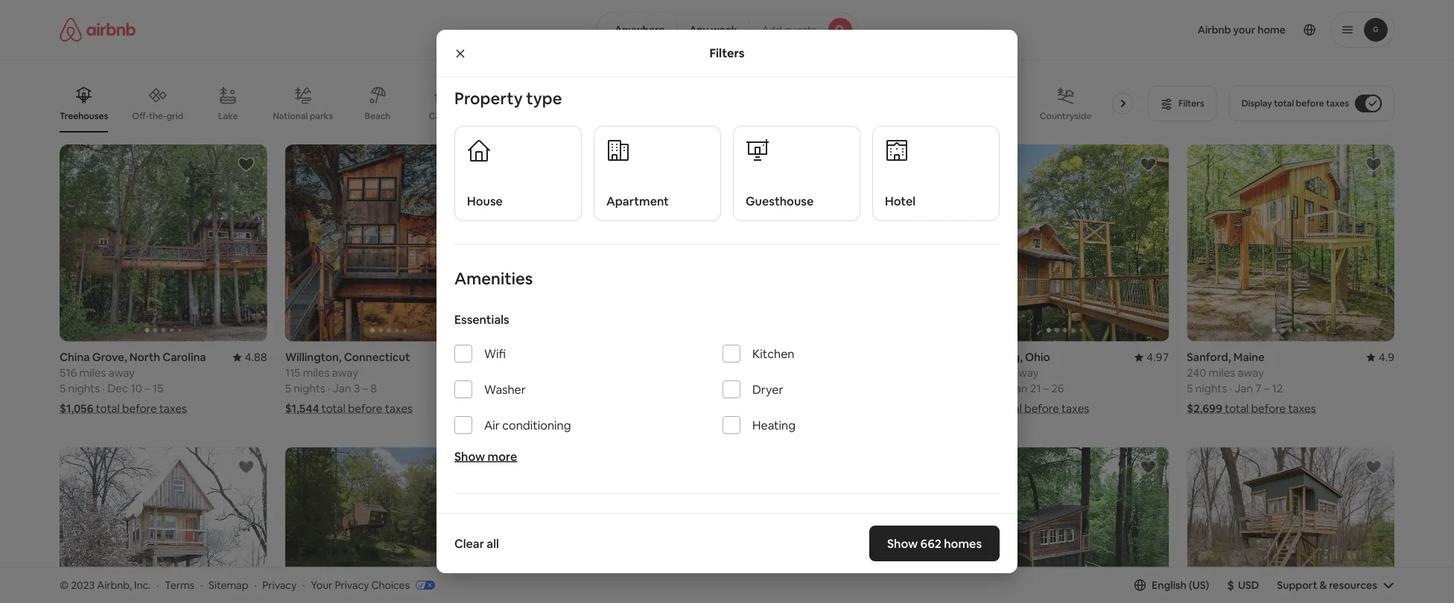Task type: locate. For each thing, give the bounding box(es) containing it.
2 – from the left
[[362, 382, 368, 396]]

3 – from the left
[[822, 382, 828, 396]]

inc.
[[134, 579, 151, 592]]

3 away from the left
[[787, 366, 813, 380]]

5 – from the left
[[1264, 382, 1270, 396]]

2 jan from the left
[[1009, 382, 1028, 396]]

jan left 7
[[1235, 382, 1253, 396]]

3 miles from the left
[[758, 366, 784, 380]]

4 away from the left
[[1012, 366, 1039, 380]]

miles inside millersburg, ohio 402 miles away jan 21 – 26 total before taxes
[[983, 366, 1010, 380]]

$3,709
[[736, 402, 771, 416]]

display total before taxes
[[1242, 98, 1349, 109]]

·
[[102, 382, 105, 396], [328, 382, 330, 396], [779, 382, 781, 396], [1230, 382, 1232, 396], [157, 579, 159, 592], [200, 579, 203, 592], [254, 579, 257, 592], [303, 579, 305, 592]]

miles down grove,
[[79, 366, 106, 380]]

beach
[[365, 110, 391, 122]]

show left map
[[693, 513, 719, 526]]

5 for 115
[[285, 382, 291, 396]]

1 horizontal spatial jan
[[1009, 382, 1028, 396]]

nights up $3,709
[[745, 382, 776, 396]]

away inside sanford, maine 240 miles away 5 nights · jan 7 – 12 $2,699 total before taxes
[[1238, 366, 1264, 380]]

24
[[807, 382, 820, 396]]

5 miles from the left
[[1209, 366, 1235, 380]]

away up may
[[787, 366, 813, 380]]

– right 7
[[1264, 382, 1270, 396]]

away up 'dec'
[[108, 366, 135, 380]]

4.97
[[1146, 350, 1169, 365]]

– inside sanford, maine 240 miles away 5 nights · jan 7 – 12 $2,699 total before taxes
[[1264, 382, 1270, 396]]

jan for 115 miles away
[[333, 382, 351, 396]]

before inside china grove, north carolina 516 miles away 5 nights · dec 10 – 15 $1,056 total before taxes
[[122, 402, 157, 416]]

– inside the willington, connecticut 115 miles away 5 nights · jan 3 – 8 $1,544 total before taxes
[[362, 382, 368, 396]]

add guests button
[[749, 12, 858, 48]]

– inside the waterbury, vermont 234 miles away 5 nights · may 24 – 29 $3,709
[[822, 382, 828, 396]]

5 for 240
[[1187, 382, 1193, 396]]

– right 21
[[1043, 382, 1049, 396]]

away inside the waterbury, vermont 234 miles away 5 nights · may 24 – 29 $3,709
[[787, 366, 813, 380]]

national parks
[[273, 110, 333, 122]]

miles inside sanford, maine 240 miles away 5 nights · jan 7 – 12 $2,699 total before taxes
[[1209, 366, 1235, 380]]

away down maine
[[1238, 366, 1264, 380]]

nights up $1,544
[[294, 382, 325, 396]]

8
[[370, 382, 377, 396]]

5 inside sanford, maine 240 miles away 5 nights · jan 7 – 12 $2,699 total before taxes
[[1187, 382, 1193, 396]]

nights up $1,056
[[68, 382, 100, 396]]

1 away from the left
[[108, 366, 135, 380]]

before down 21
[[1024, 402, 1059, 416]]

your
[[311, 579, 332, 592]]

662
[[920, 536, 941, 551]]

4 – from the left
[[1043, 382, 1049, 396]]

nights up the conditioning
[[519, 382, 551, 396]]

more
[[488, 449, 517, 464]]

$
[[1227, 578, 1234, 593]]

privacy link
[[262, 579, 297, 592]]

1 miles from the left
[[79, 366, 106, 380]]

· left 7
[[1230, 382, 1232, 396]]

3 jan from the left
[[1235, 382, 1253, 396]]

house button
[[454, 126, 582, 221]]

4 miles from the left
[[983, 366, 1010, 380]]

add to wishlist: china grove, north carolina image
[[237, 156, 255, 174]]

1 horizontal spatial privacy
[[335, 579, 369, 592]]

miles inside the willington, connecticut 115 miles away 5 nights · jan 3 – 8 $1,544 total before taxes
[[303, 366, 329, 380]]

display
[[1242, 98, 1272, 109]]

2 nights from the left
[[294, 382, 325, 396]]

1 nights from the left
[[68, 382, 100, 396]]

nights up '$2,699'
[[1195, 382, 1227, 396]]

nights inside sanford, maine 240 miles away 5 nights · jan 7 – 12 $2,699 total before taxes
[[1195, 382, 1227, 396]]

– for 115
[[362, 382, 368, 396]]

234
[[736, 366, 755, 380]]

away
[[108, 366, 135, 380], [332, 366, 358, 380], [787, 366, 813, 380], [1012, 366, 1039, 380], [1238, 366, 1264, 380]]

wifi
[[484, 346, 506, 361]]

willington,
[[285, 350, 342, 365]]

5 down '240'
[[1187, 382, 1193, 396]]

· left may
[[779, 382, 781, 396]]

&
[[1320, 579, 1327, 592]]

add to wishlist: shepherdstown, west virginia image
[[1365, 459, 1383, 477]]

before down 3
[[348, 402, 382, 416]]

5 down 516
[[60, 382, 66, 396]]

hotel
[[885, 193, 916, 209]]

sitemap
[[209, 579, 248, 592]]

guesthouse
[[746, 193, 814, 209]]

jan inside millersburg, ohio 402 miles away jan 21 – 26 total before taxes
[[1009, 382, 1028, 396]]

jan left 21
[[1009, 382, 1028, 396]]

3 5 from the left
[[736, 382, 742, 396]]

add to wishlist: sanford, maine image
[[1365, 156, 1383, 174]]

4.9 out of 5 average rating image
[[1367, 350, 1394, 365]]

5 down 234
[[736, 382, 742, 396]]

terms
[[165, 579, 194, 592]]

group
[[60, 74, 1139, 133], [60, 145, 267, 342], [285, 145, 493, 342], [511, 145, 718, 342], [736, 145, 944, 342], [961, 145, 1169, 342], [1187, 145, 1394, 342], [60, 447, 267, 603], [285, 447, 493, 603], [511, 447, 718, 603], [736, 447, 944, 603], [961, 447, 1169, 603], [1187, 447, 1394, 603], [437, 494, 1018, 603]]

1 privacy from the left
[[262, 579, 297, 592]]

2 vertical spatial show
[[887, 536, 918, 551]]

– left 15
[[144, 382, 150, 396]]

away inside millersburg, ohio 402 miles away jan 21 – 26 total before taxes
[[1012, 366, 1039, 380]]

millersburg,
[[961, 350, 1023, 365]]

jan inside the willington, connecticut 115 miles away 5 nights · jan 3 – 8 $1,544 total before taxes
[[333, 382, 351, 396]]

1 horizontal spatial show
[[693, 513, 719, 526]]

any week button
[[677, 12, 750, 48]]

before
[[1296, 98, 1324, 109], [122, 402, 157, 416], [348, 402, 382, 416], [1024, 402, 1059, 416], [1251, 402, 1286, 416]]

away inside the willington, connecticut 115 miles away 5 nights · jan 3 – 8 $1,544 total before taxes
[[332, 366, 358, 380]]

240
[[1187, 366, 1206, 380]]

nights for 234
[[745, 382, 776, 396]]

3 nights from the left
[[745, 382, 776, 396]]

amenities
[[454, 268, 533, 289]]

none search field containing anywhere
[[596, 12, 858, 48]]

english (us) button
[[1134, 579, 1209, 592]]

show for show 662 homes
[[887, 536, 918, 551]]

privacy right the your
[[335, 579, 369, 592]]

· inside the willington, connecticut 115 miles away 5 nights · jan 3 – 8 $1,544 total before taxes
[[328, 382, 330, 396]]

away up 3
[[332, 366, 358, 380]]

2 miles from the left
[[303, 366, 329, 380]]

0 vertical spatial show
[[454, 449, 485, 464]]

5 nights
[[511, 382, 551, 396]]

hotel button
[[872, 126, 1000, 221]]

1 vertical spatial show
[[693, 513, 719, 526]]

0 horizontal spatial privacy
[[262, 579, 297, 592]]

show left 662
[[887, 536, 918, 551]]

grid
[[166, 110, 183, 122]]

5 inside china grove, north carolina 516 miles away 5 nights · dec 10 – 15 $1,056 total before taxes
[[60, 382, 66, 396]]

jan for 240 miles away
[[1235, 382, 1253, 396]]

show inside show 662 homes link
[[887, 536, 918, 551]]

nights inside the willington, connecticut 115 miles away 5 nights · jan 3 – 8 $1,544 total before taxes
[[294, 382, 325, 396]]

5 nights from the left
[[1195, 382, 1227, 396]]

5 up air conditioning
[[511, 382, 517, 396]]

2 privacy from the left
[[335, 579, 369, 592]]

clear
[[454, 536, 484, 551]]

lake
[[218, 110, 238, 122]]

millersburg, ohio 402 miles away jan 21 – 26 total before taxes
[[961, 350, 1089, 416]]

show left more
[[454, 449, 485, 464]]

heating
[[752, 418, 796, 433]]

0 horizontal spatial show
[[454, 449, 485, 464]]

waterbury, vermont 234 miles away 5 nights · may 24 – 29 $3,709
[[736, 350, 843, 416]]

2 horizontal spatial jan
[[1235, 382, 1253, 396]]

– right 3
[[362, 382, 368, 396]]

sanford,
[[1187, 350, 1231, 365]]

add
[[762, 23, 782, 37]]

dec
[[107, 382, 128, 396]]

4.9
[[1379, 350, 1394, 365]]

5 inside the waterbury, vermont 234 miles away 5 nights · may 24 – 29 $3,709
[[736, 382, 742, 396]]

apartment button
[[594, 126, 721, 221]]

miles down sanford,
[[1209, 366, 1235, 380]]

off-the-grid
[[132, 110, 183, 122]]

nights inside the waterbury, vermont 234 miles away 5 nights · may 24 – 29 $3,709
[[745, 382, 776, 396]]

essentials
[[454, 312, 509, 327]]

connecticut
[[344, 350, 410, 365]]

group containing off-the-grid
[[60, 74, 1139, 133]]

away for 402
[[1012, 366, 1039, 380]]

miles
[[79, 366, 106, 380], [303, 366, 329, 380], [758, 366, 784, 380], [983, 366, 1010, 380], [1209, 366, 1235, 380]]

1 jan from the left
[[333, 382, 351, 396]]

4 5 from the left
[[511, 382, 517, 396]]

· inside sanford, maine 240 miles away 5 nights · jan 7 – 12 $2,699 total before taxes
[[1230, 382, 1232, 396]]

house
[[467, 193, 503, 209]]

nights for 115
[[294, 382, 325, 396]]

countryside
[[1040, 110, 1092, 122]]

resources
[[1329, 579, 1377, 592]]

· inside the waterbury, vermont 234 miles away 5 nights · may 24 – 29 $3,709
[[779, 382, 781, 396]]

anywhere button
[[596, 12, 677, 48]]

miles up dryer
[[758, 366, 784, 380]]

before right display
[[1296, 98, 1324, 109]]

off-
[[132, 110, 149, 122]]

0 horizontal spatial jan
[[333, 382, 351, 396]]

1 – from the left
[[144, 382, 150, 396]]

nights inside china grove, north carolina 516 miles away 5 nights · dec 10 – 15 $1,056 total before taxes
[[68, 382, 100, 396]]

choices
[[371, 579, 410, 592]]

· inside china grove, north carolina 516 miles away 5 nights · dec 10 – 15 $1,056 total before taxes
[[102, 382, 105, 396]]

jan left 3
[[333, 382, 351, 396]]

willington, connecticut 115 miles away 5 nights · jan 3 – 8 $1,544 total before taxes
[[285, 350, 413, 416]]

total before taxes button
[[961, 402, 1089, 416]]

– right the 24
[[822, 382, 828, 396]]

2 horizontal spatial show
[[887, 536, 918, 551]]

5 5 from the left
[[1187, 382, 1193, 396]]

miles down the willington,
[[303, 366, 329, 380]]

miles inside the waterbury, vermont 234 miles away 5 nights · may 24 – 29 $3,709
[[758, 366, 784, 380]]

2 away from the left
[[332, 366, 358, 380]]

usd
[[1238, 579, 1259, 592]]

show inside show map button
[[693, 513, 719, 526]]

miles down millersburg,
[[983, 366, 1010, 380]]

5 down 115 in the left bottom of the page
[[285, 382, 291, 396]]

total inside china grove, north carolina 516 miles away 5 nights · dec 10 – 15 $1,056 total before taxes
[[96, 402, 120, 416]]

jan inside sanford, maine 240 miles away 5 nights · jan 7 – 12 $2,699 total before taxes
[[1235, 382, 1253, 396]]

jan
[[333, 382, 351, 396], [1009, 382, 1028, 396], [1235, 382, 1253, 396]]

show for show map
[[693, 513, 719, 526]]

2 5 from the left
[[285, 382, 291, 396]]

402
[[961, 366, 981, 380]]

vermont
[[797, 350, 843, 365]]

· left 'dec'
[[102, 382, 105, 396]]

english (us)
[[1152, 579, 1209, 592]]

miles inside china grove, north carolina 516 miles away 5 nights · dec 10 – 15 $1,056 total before taxes
[[79, 366, 106, 380]]

support & resources
[[1277, 579, 1377, 592]]

terms · sitemap · privacy ·
[[165, 579, 305, 592]]

airbnb,
[[97, 579, 132, 592]]

away up 21
[[1012, 366, 1039, 380]]

–
[[144, 382, 150, 396], [362, 382, 368, 396], [822, 382, 828, 396], [1043, 382, 1049, 396], [1264, 382, 1270, 396]]

before down '10'
[[122, 402, 157, 416]]

away inside china grove, north carolina 516 miles away 5 nights · dec 10 – 15 $1,056 total before taxes
[[108, 366, 135, 380]]

None search field
[[596, 12, 858, 48]]

filters dialog
[[437, 30, 1018, 603]]

5 inside the willington, connecticut 115 miles away 5 nights · jan 3 – 8 $1,544 total before taxes
[[285, 382, 291, 396]]

1 5 from the left
[[60, 382, 66, 396]]

5 away from the left
[[1238, 366, 1264, 380]]

miles for 234
[[758, 366, 784, 380]]

– inside millersburg, ohio 402 miles away jan 21 – 26 total before taxes
[[1043, 382, 1049, 396]]

week
[[711, 23, 737, 37]]

before inside the willington, connecticut 115 miles away 5 nights · jan 3 – 8 $1,544 total before taxes
[[348, 402, 382, 416]]

add to wishlist: millersburg, ohio image
[[1139, 156, 1157, 174]]

china
[[60, 350, 90, 365]]

· left 3
[[328, 382, 330, 396]]

show map
[[693, 513, 744, 526]]

before down 12
[[1251, 402, 1286, 416]]

cabins
[[429, 110, 458, 122]]

privacy left the your
[[262, 579, 297, 592]]



Task type: vqa. For each thing, say whether or not it's contained in the screenshot.
Data
no



Task type: describe. For each thing, give the bounding box(es) containing it.
add to wishlist: willow, new york image
[[463, 459, 481, 477]]

· right the terms link
[[200, 579, 203, 592]]

· left the your
[[303, 579, 305, 592]]

3
[[354, 382, 360, 396]]

away for 240
[[1238, 366, 1264, 380]]

terms link
[[165, 579, 194, 592]]

clear all button
[[447, 529, 506, 559]]

add to wishlist: willington, connecticut image
[[463, 156, 481, 174]]

air conditioning
[[484, 418, 571, 433]]

treehouses
[[60, 110, 108, 122]]

4.88
[[245, 350, 267, 365]]

total inside millersburg, ohio 402 miles away jan 21 – 26 total before taxes
[[998, 402, 1022, 416]]

$1,056
[[60, 402, 93, 416]]

taxes inside millersburg, ohio 402 miles away jan 21 – 26 total before taxes
[[1062, 402, 1089, 416]]

©
[[60, 579, 69, 592]]

mansions
[[489, 110, 528, 122]]

guesthouse button
[[733, 126, 860, 221]]

(us)
[[1189, 579, 1209, 592]]

guests
[[784, 23, 816, 37]]

– for 234
[[822, 382, 828, 396]]

clear all
[[454, 536, 499, 551]]

parks
[[310, 110, 333, 122]]

all
[[487, 536, 499, 551]]

north
[[129, 350, 160, 365]]

taxes inside sanford, maine 240 miles away 5 nights · jan 7 – 12 $2,699 total before taxes
[[1288, 402, 1316, 416]]

any week
[[689, 23, 737, 37]]

4.88 out of 5 average rating image
[[233, 350, 267, 365]]

dryer
[[752, 382, 783, 397]]

115
[[285, 366, 300, 380]]

miles for 115
[[303, 366, 329, 380]]

before inside sanford, maine 240 miles away 5 nights · jan 7 – 12 $2,699 total before taxes
[[1251, 402, 1286, 416]]

show for show more
[[454, 449, 485, 464]]

your privacy choices
[[311, 579, 410, 592]]

support & resources button
[[1277, 579, 1394, 592]]

© 2023 airbnb, inc. ·
[[60, 579, 159, 592]]

add to wishlist: richmond, virginia image
[[1139, 459, 1157, 477]]

before inside millersburg, ohio 402 miles away jan 21 – 26 total before taxes
[[1024, 402, 1059, 416]]

national
[[273, 110, 308, 122]]

show more
[[454, 449, 517, 464]]

type
[[526, 87, 562, 109]]

show map button
[[678, 502, 776, 538]]

show more button
[[454, 449, 517, 464]]

· right 'inc.'
[[157, 579, 159, 592]]

china grove, north carolina 516 miles away 5 nights · dec 10 – 15 $1,056 total before taxes
[[60, 350, 206, 416]]

property type
[[454, 87, 562, 109]]

miles for 240
[[1209, 366, 1235, 380]]

may
[[784, 382, 805, 396]]

your privacy choices link
[[311, 579, 435, 593]]

7
[[1255, 382, 1261, 396]]

12
[[1272, 382, 1283, 396]]

2023
[[71, 579, 95, 592]]

map
[[722, 513, 744, 526]]

away for 115
[[332, 366, 358, 380]]

apartment
[[606, 193, 669, 209]]

the-
[[149, 110, 166, 122]]

waterbury,
[[736, 350, 795, 365]]

4.89 out of 5 average rating image
[[458, 350, 493, 365]]

4.89
[[470, 350, 493, 365]]

filters
[[709, 45, 745, 61]]

washer
[[484, 382, 526, 397]]

sitemap link
[[209, 579, 248, 592]]

support
[[1277, 579, 1317, 592]]

add guests
[[762, 23, 816, 37]]

total inside the willington, connecticut 115 miles away 5 nights · jan 3 – 8 $1,544 total before taxes
[[321, 402, 345, 416]]

4.97 out of 5 average rating image
[[1135, 350, 1169, 365]]

· left privacy link
[[254, 579, 257, 592]]

29
[[830, 382, 843, 396]]

5 for 234
[[736, 382, 742, 396]]

add to wishlist: frazeysburg, ohio image
[[237, 459, 255, 477]]

property
[[454, 87, 523, 109]]

nights for 240
[[1195, 382, 1227, 396]]

grove,
[[92, 350, 127, 365]]

21
[[1030, 382, 1041, 396]]

taxes inside china grove, north carolina 516 miles away 5 nights · dec 10 – 15 $1,056 total before taxes
[[159, 402, 187, 416]]

sanford, maine 240 miles away 5 nights · jan 7 – 12 $2,699 total before taxes
[[1187, 350, 1316, 416]]

4 nights from the left
[[519, 382, 551, 396]]

taxes inside the willington, connecticut 115 miles away 5 nights · jan 3 – 8 $1,544 total before taxes
[[385, 402, 413, 416]]

516
[[60, 366, 77, 380]]

carolina
[[163, 350, 206, 365]]

maine
[[1233, 350, 1265, 365]]

any
[[689, 23, 709, 37]]

miles for 402
[[983, 366, 1010, 380]]

away for 234
[[787, 366, 813, 380]]

$3,709 button
[[736, 402, 864, 416]]

show 662 homes
[[887, 536, 982, 551]]

total inside sanford, maine 240 miles away 5 nights · jan 7 – 12 $2,699 total before taxes
[[1225, 402, 1249, 416]]

$2,699
[[1187, 402, 1222, 416]]

kitchen
[[752, 346, 794, 361]]

$1,544
[[285, 402, 319, 416]]

profile element
[[876, 0, 1394, 60]]

homes
[[944, 536, 982, 551]]

conditioning
[[502, 418, 571, 433]]

– inside china grove, north carolina 516 miles away 5 nights · dec 10 – 15 $1,056 total before taxes
[[144, 382, 150, 396]]

– for 240
[[1264, 382, 1270, 396]]



